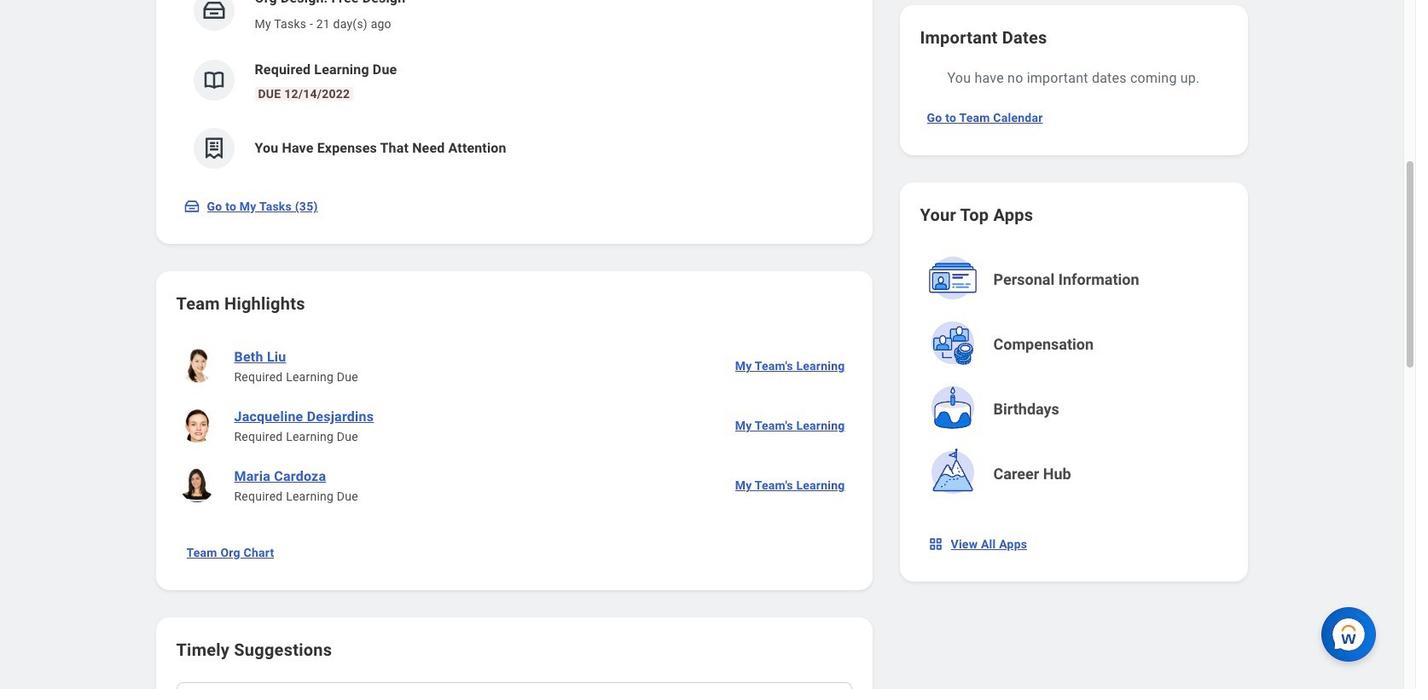 Task type: describe. For each thing, give the bounding box(es) containing it.
2 list from the top
[[176, 336, 852, 515]]

1 list from the top
[[176, 0, 852, 183]]

book open image
[[201, 67, 226, 93]]



Task type: locate. For each thing, give the bounding box(es) containing it.
0 vertical spatial inbox image
[[201, 0, 226, 23]]

1 horizontal spatial inbox image
[[201, 0, 226, 23]]

0 vertical spatial list
[[176, 0, 852, 183]]

list
[[176, 0, 852, 183], [176, 336, 852, 515]]

0 horizontal spatial inbox image
[[183, 198, 200, 215]]

nbox image
[[927, 536, 944, 553]]

1 vertical spatial list
[[176, 336, 852, 515]]

dashboard expenses image
[[201, 136, 226, 161]]

inbox image
[[201, 0, 226, 23], [183, 198, 200, 215]]

1 vertical spatial inbox image
[[183, 198, 200, 215]]



